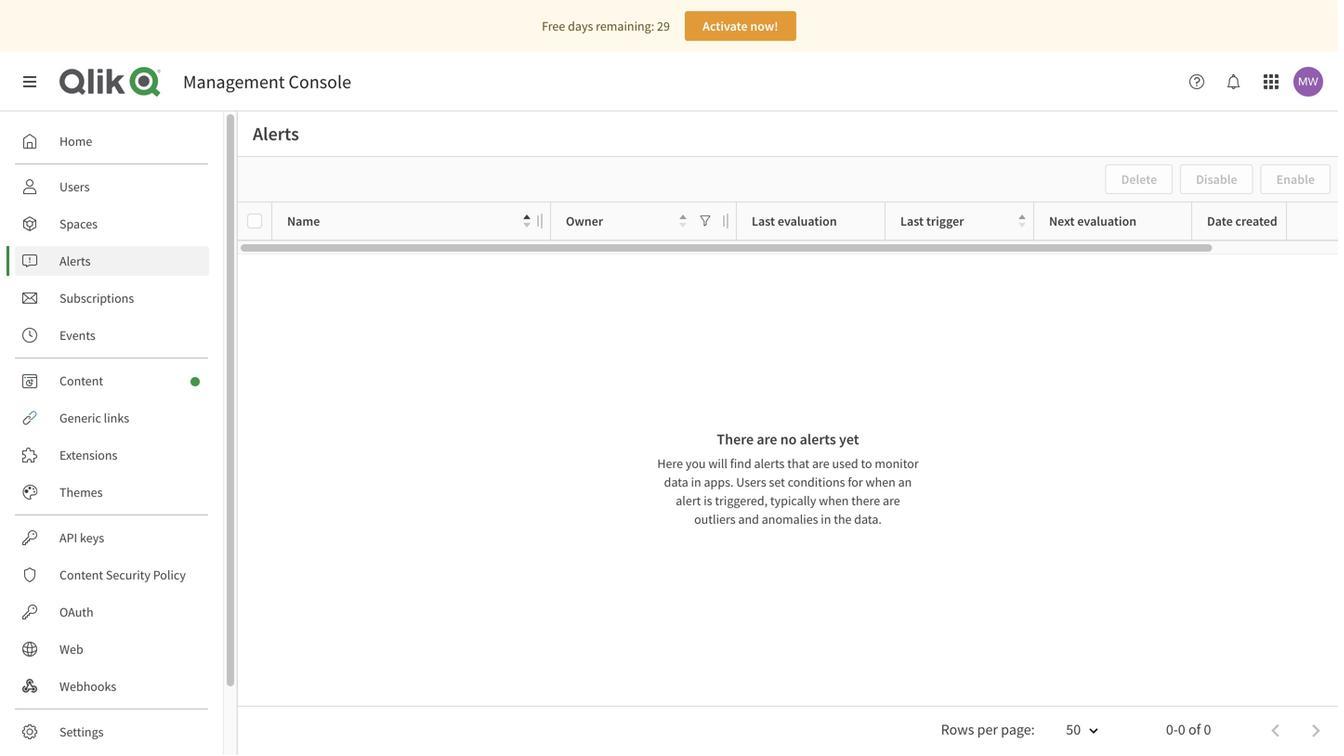 Task type: vqa. For each thing, say whether or not it's contained in the screenshot.
rightmost are
yes



Task type: locate. For each thing, give the bounding box(es) containing it.
will
[[708, 455, 728, 472]]

1 vertical spatial alerts
[[754, 455, 785, 472]]

last inside button
[[900, 213, 924, 229]]

when up the
[[819, 493, 849, 509]]

users up triggered, in the right bottom of the page
[[736, 474, 766, 491]]

typically
[[770, 493, 816, 509]]

an
[[898, 474, 912, 491]]

users inside "link"
[[59, 178, 90, 195]]

in left the
[[821, 511, 831, 528]]

1 horizontal spatial alerts
[[253, 122, 299, 145]]

there
[[717, 430, 754, 449]]

management
[[183, 70, 285, 93]]

0 right 'of'
[[1204, 721, 1211, 739]]

users
[[59, 178, 90, 195], [736, 474, 766, 491]]

last evaluation
[[752, 213, 837, 229]]

extensions link
[[15, 440, 209, 470]]

alerts
[[800, 430, 836, 449], [754, 455, 785, 472]]

users link
[[15, 172, 209, 202]]

oauth
[[59, 604, 94, 621]]

0 horizontal spatial when
[[819, 493, 849, 509]]

content up the generic
[[59, 373, 103, 389]]

content for content
[[59, 373, 103, 389]]

settings link
[[15, 717, 209, 747]]

are
[[757, 430, 777, 449], [812, 455, 830, 472], [883, 493, 900, 509]]

0 horizontal spatial in
[[691, 474, 701, 491]]

evaluation for next evaluation
[[1077, 213, 1137, 229]]

api keys
[[59, 530, 104, 546]]

0 horizontal spatial alerts
[[59, 253, 91, 269]]

2 vertical spatial are
[[883, 493, 900, 509]]

home link
[[15, 126, 209, 156]]

is
[[704, 493, 712, 509]]

alerts right no
[[800, 430, 836, 449]]

are up conditions at bottom right
[[812, 455, 830, 472]]

0 vertical spatial alerts
[[800, 430, 836, 449]]

data
[[664, 474, 688, 491]]

oauth link
[[15, 598, 209, 627]]

50
[[1066, 721, 1081, 739]]

content security policy link
[[15, 560, 209, 590]]

per
[[977, 721, 998, 739]]

users up spaces
[[59, 178, 90, 195]]

1 evaluation from the left
[[778, 213, 837, 229]]

0 vertical spatial in
[[691, 474, 701, 491]]

0 horizontal spatial 0
[[1178, 721, 1185, 739]]

themes link
[[15, 478, 209, 507]]

alerts down spaces
[[59, 253, 91, 269]]

subscriptions link
[[15, 283, 209, 313]]

when down to
[[866, 474, 896, 491]]

0 horizontal spatial evaluation
[[778, 213, 837, 229]]

1 vertical spatial are
[[812, 455, 830, 472]]

management console element
[[183, 70, 351, 93]]

that
[[787, 455, 810, 472]]

1 vertical spatial content
[[59, 567, 103, 584]]

in down you
[[691, 474, 701, 491]]

0 vertical spatial users
[[59, 178, 90, 195]]

content
[[59, 373, 103, 389], [59, 567, 103, 584]]

next
[[1049, 213, 1075, 229]]

alert
[[676, 493, 701, 509]]

1 horizontal spatial users
[[736, 474, 766, 491]]

evaluation
[[778, 213, 837, 229], [1077, 213, 1137, 229]]

are left no
[[757, 430, 777, 449]]

0 vertical spatial content
[[59, 373, 103, 389]]

name button
[[287, 208, 531, 234]]

links
[[104, 410, 129, 427]]

1 horizontal spatial alerts
[[800, 430, 836, 449]]

alerts up set
[[754, 455, 785, 472]]

in
[[691, 474, 701, 491], [821, 511, 831, 528]]

data.
[[854, 511, 882, 528]]

content down the api keys
[[59, 567, 103, 584]]

0-0 of 0
[[1166, 721, 1211, 739]]

rows per page:
[[941, 721, 1035, 739]]

last
[[752, 213, 775, 229], [900, 213, 924, 229]]

1 last from the left
[[752, 213, 775, 229]]

alerts
[[253, 122, 299, 145], [59, 253, 91, 269]]

evaluation for last evaluation
[[778, 213, 837, 229]]

2 last from the left
[[900, 213, 924, 229]]

owner button
[[566, 208, 687, 234]]

2 evaluation from the left
[[1077, 213, 1137, 229]]

find
[[730, 455, 752, 472]]

2 content from the top
[[59, 567, 103, 584]]

1 horizontal spatial in
[[821, 511, 831, 528]]

1 horizontal spatial are
[[812, 455, 830, 472]]

1 content from the top
[[59, 373, 103, 389]]

1 horizontal spatial last
[[900, 213, 924, 229]]

used
[[832, 455, 858, 472]]

content security policy
[[59, 567, 186, 584]]

new connector image
[[190, 377, 200, 387]]

1 horizontal spatial 0
[[1204, 721, 1211, 739]]

alerts down management console
[[253, 122, 299, 145]]

0
[[1178, 721, 1185, 739], [1204, 721, 1211, 739]]

monitor
[[875, 455, 919, 472]]

0 horizontal spatial users
[[59, 178, 90, 195]]

2 horizontal spatial are
[[883, 493, 900, 509]]

alerts inside "navigation pane" element
[[59, 253, 91, 269]]

events link
[[15, 321, 209, 350]]

spaces
[[59, 216, 98, 232]]

0 left 'of'
[[1178, 721, 1185, 739]]

themes
[[59, 484, 103, 501]]

0 vertical spatial are
[[757, 430, 777, 449]]

are down an
[[883, 493, 900, 509]]

0 vertical spatial when
[[866, 474, 896, 491]]

0 horizontal spatial last
[[752, 213, 775, 229]]

webhooks
[[59, 678, 116, 695]]

generic links
[[59, 410, 129, 427]]

1 vertical spatial users
[[736, 474, 766, 491]]

anomalies
[[762, 511, 818, 528]]

1 vertical spatial in
[[821, 511, 831, 528]]

rows
[[941, 721, 974, 739]]

last for last trigger
[[900, 213, 924, 229]]

the
[[834, 511, 852, 528]]

1 vertical spatial alerts
[[59, 253, 91, 269]]

maria williams image
[[1294, 67, 1323, 97]]

spaces link
[[15, 209, 209, 239]]

owner
[[566, 213, 603, 229]]

1 horizontal spatial evaluation
[[1077, 213, 1137, 229]]



Task type: describe. For each thing, give the bounding box(es) containing it.
created
[[1235, 213, 1278, 229]]

outliers
[[694, 511, 736, 528]]

users inside "there are no alerts yet here you will find alerts that are used to monitor data in apps. users set conditions for when an alert is triggered, typically when there are outliers and anomalies in the data."
[[736, 474, 766, 491]]

remaining:
[[596, 18, 654, 34]]

1 horizontal spatial when
[[866, 474, 896, 491]]

events
[[59, 327, 96, 344]]

api
[[59, 530, 77, 546]]

keys
[[80, 530, 104, 546]]

0 horizontal spatial alerts
[[754, 455, 785, 472]]

0 horizontal spatial are
[[757, 430, 777, 449]]

extensions
[[59, 447, 117, 464]]

days
[[568, 18, 593, 34]]

there
[[851, 493, 880, 509]]

web
[[59, 641, 83, 658]]

trigger
[[926, 213, 964, 229]]

security
[[106, 567, 150, 584]]

generic
[[59, 410, 101, 427]]

generic links link
[[15, 403, 209, 433]]

name
[[287, 213, 320, 229]]

page:
[[1001, 721, 1035, 739]]

web link
[[15, 635, 209, 664]]

content link
[[15, 366, 209, 396]]

yet
[[839, 430, 859, 449]]

activate
[[703, 18, 748, 34]]

console
[[289, 70, 351, 93]]

1 0 from the left
[[1178, 721, 1185, 739]]

of
[[1188, 721, 1201, 739]]

for
[[848, 474, 863, 491]]

you
[[686, 455, 706, 472]]

subscriptions
[[59, 290, 134, 307]]

set
[[769, 474, 785, 491]]

content for content security policy
[[59, 567, 103, 584]]

no
[[780, 430, 797, 449]]

home
[[59, 133, 92, 150]]

apps.
[[704, 474, 734, 491]]

policy
[[153, 567, 186, 584]]

free
[[542, 18, 565, 34]]

there are no alerts yet here you will find alerts that are used to monitor data in apps. users set conditions for when an alert is triggered, typically when there are outliers and anomalies in the data.
[[657, 430, 919, 528]]

settings
[[59, 724, 104, 741]]

and
[[738, 511, 759, 528]]

last trigger button
[[900, 208, 1026, 234]]

0 vertical spatial alerts
[[253, 122, 299, 145]]

date
[[1207, 213, 1233, 229]]

conditions
[[788, 474, 845, 491]]

0-
[[1166, 721, 1178, 739]]

date created
[[1207, 213, 1278, 229]]

last trigger
[[900, 213, 964, 229]]

triggered,
[[715, 493, 768, 509]]

2 0 from the left
[[1204, 721, 1211, 739]]

last for last evaluation
[[752, 213, 775, 229]]

50 button
[[1044, 715, 1111, 748]]

api keys link
[[15, 523, 209, 553]]

29
[[657, 18, 670, 34]]

webhooks link
[[15, 672, 209, 702]]

management console
[[183, 70, 351, 93]]

activate now!
[[703, 18, 778, 34]]

close sidebar menu image
[[22, 74, 37, 89]]

to
[[861, 455, 872, 472]]

free days remaining: 29
[[542, 18, 670, 34]]

now!
[[750, 18, 778, 34]]

next evaluation
[[1049, 213, 1137, 229]]

activate now! link
[[685, 11, 796, 41]]

date created button
[[1207, 208, 1305, 234]]

alerts link
[[15, 246, 209, 276]]

1 vertical spatial when
[[819, 493, 849, 509]]

navigation pane element
[[0, 119, 223, 755]]

here
[[657, 455, 683, 472]]



